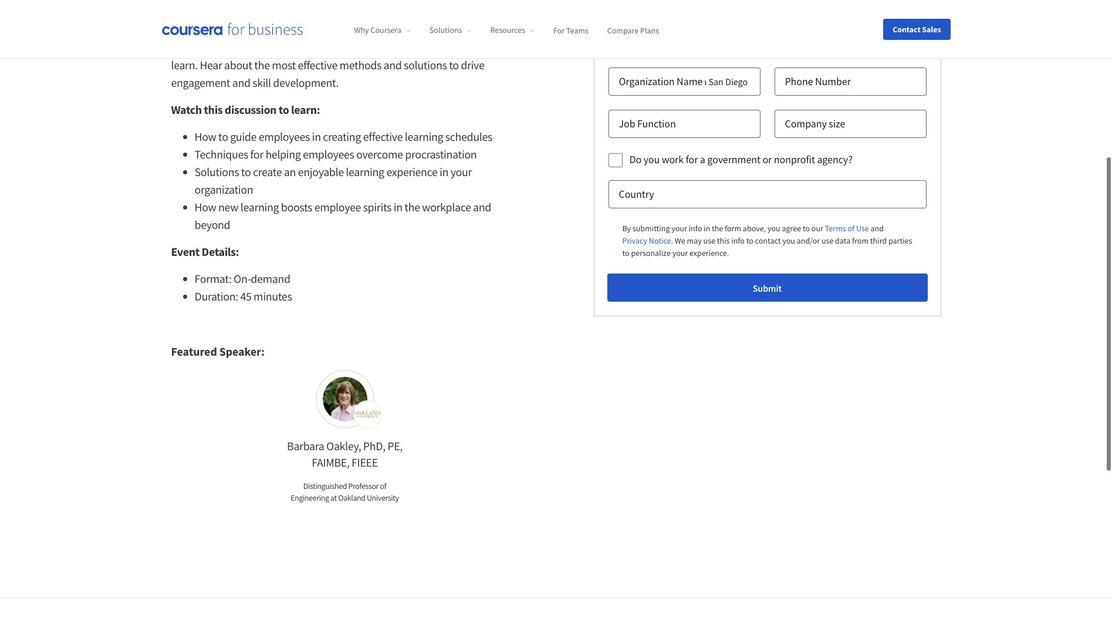 Task type: vqa. For each thing, say whether or not it's contained in the screenshot.
'Data' in the top right of the page
yes



Task type: describe. For each thing, give the bounding box(es) containing it.
about
[[224, 58, 252, 72]]

demand
[[251, 271, 290, 286]]

to down above,
[[747, 236, 754, 246]]

above,
[[743, 223, 766, 234]]

skill
[[253, 75, 271, 90]]

. we
[[671, 236, 686, 246]]

hear
[[200, 58, 222, 72]]

45
[[240, 289, 252, 304]]

Do you work for a government or nonprofit agency? checkbox
[[609, 153, 623, 167]]

by
[[623, 223, 631, 234]]

do
[[630, 153, 642, 166]]

the inside 'how to guide employees in creating effective learning schedules techniques for helping employees overcome procrastination solutions to create an enjoyable learning experience in your organization how new learning boosts employee spirits in the workplace and beyond'
[[405, 200, 420, 214]]

new
[[218, 200, 238, 214]]

barbara oakley, phd, pe, faimbe, fieee
[[287, 439, 403, 470]]

you inside by submitting your info in the form above, you agree to our terms of use and privacy notice
[[768, 223, 781, 234]]

this inside the . we may use this info to contact you and/or use data from third parties to personalize your experience.
[[717, 236, 730, 246]]

drive
[[461, 58, 485, 72]]

and down neuroscience
[[384, 58, 402, 72]]

distinguished
[[303, 481, 347, 491]]

why coursera link
[[354, 25, 411, 35]]

guide
[[230, 129, 257, 144]]

oakley,
[[326, 439, 361, 453]]

work
[[662, 153, 684, 166]]

discussion
[[225, 102, 277, 117]]

function
[[638, 117, 676, 130]]

enjoyable
[[298, 164, 344, 179]]

2 how from the top
[[195, 200, 216, 214]]

government
[[708, 153, 761, 166]]

resources
[[490, 25, 525, 35]]

and/or
[[797, 236, 820, 246]]

featured speaker:
[[171, 344, 265, 359]]

barbara inside "barbara oakley, phd, pe, faimbe, fieee"
[[287, 439, 324, 453]]

employee inside 'how to guide employees in creating effective learning schedules techniques for helping employees overcome procrastination solutions to create an enjoyable learning experience in your organization how new learning boosts employee spirits in the workplace and beyond'
[[315, 200, 361, 214]]

compare
[[608, 25, 639, 35]]

1 horizontal spatial how
[[430, 40, 450, 55]]

company
[[785, 117, 827, 130]]

1 vertical spatial employees
[[259, 129, 310, 144]]

1 vertical spatial a
[[700, 153, 706, 166]]

Job Title text field
[[609, 25, 761, 53]]

build
[[449, 5, 473, 19]]

most
[[272, 58, 296, 72]]

recorded
[[222, 5, 264, 19]]

First Name text field
[[609, 0, 761, 11]]

spirits
[[363, 200, 392, 214]]

of inside distinguished professor of engineering at oakland university
[[380, 481, 386, 491]]

creating
[[323, 129, 361, 144]]

procrastination
[[405, 147, 477, 161]]

how to guide employees in creating effective learning schedules techniques for helping employees overcome procrastination solutions to create an enjoyable learning experience in your organization how new learning boosts employee spirits in the workplace and beyond
[[195, 129, 493, 232]]

the inside by submitting your info in the form above, you agree to our terms of use and privacy notice
[[712, 223, 724, 234]]

in right spirits
[[394, 200, 403, 214]]

in down procrastination
[[440, 164, 449, 179]]

distinguished professor of engineering at oakland university
[[291, 481, 399, 503]]

create
[[253, 164, 282, 179]]

schedules
[[446, 129, 493, 144]]

plans
[[641, 25, 659, 35]]

techniques
[[195, 147, 248, 161]]

effective inside watch this recorded session to understand how leaders can build a culture of learning that maximizes employee learning outcomes. in this session, dr. barbara oakley will break down the neuroscience of how employees learn. hear about the most effective methods and solutions to drive engagement and skill development.
[[298, 58, 338, 72]]

1 how from the top
[[195, 129, 216, 144]]

to left "create"
[[241, 164, 251, 179]]

workplace
[[422, 200, 471, 214]]

Last Name text field
[[775, 0, 927, 11]]

faimbe,
[[312, 455, 350, 470]]

engagement
[[171, 75, 230, 90]]

event
[[171, 244, 200, 259]]

university
[[367, 493, 399, 503]]

from
[[853, 236, 869, 246]]

learning down overcome
[[346, 164, 384, 179]]

1 vertical spatial of
[[418, 40, 428, 55]]

why coursera
[[354, 25, 402, 35]]

phone number
[[785, 75, 851, 88]]

your inside 'how to guide employees in creating effective learning schedules techniques for helping employees overcome procrastination solutions to create an enjoyable learning experience in your organization how new learning boosts employee spirits in the workplace and beyond'
[[451, 164, 472, 179]]

country
[[619, 187, 654, 201]]

session,
[[468, 22, 505, 37]]

contact sales button
[[884, 18, 951, 40]]

on-
[[234, 271, 251, 286]]

learning up neuroscience
[[345, 22, 384, 37]]

number
[[816, 75, 851, 88]]

third
[[871, 236, 887, 246]]

this up coursera for business image
[[202, 5, 220, 19]]

neuroscience
[[354, 40, 416, 55]]

oakley
[[225, 40, 258, 55]]

parties
[[889, 236, 913, 246]]

to right session on the left of the page
[[303, 5, 313, 19]]

learn:
[[291, 102, 320, 117]]

can
[[430, 5, 447, 19]]

minutes
[[254, 289, 292, 304]]

title
[[638, 32, 657, 46]]



Task type: locate. For each thing, give the bounding box(es) containing it.
0 vertical spatial a
[[475, 5, 481, 19]]

to left drive
[[449, 58, 459, 72]]

employees inside watch this recorded session to understand how leaders can build a culture of learning that maximizes employee learning outcomes. in this session, dr. barbara oakley will break down the neuroscience of how employees learn. hear about the most effective methods and solutions to drive engagement and skill development.
[[452, 40, 504, 55]]

effective inside 'how to guide employees in creating effective learning schedules techniques for helping employees overcome procrastination solutions to create an enjoyable learning experience in your organization how new learning boosts employee spirits in the workplace and beyond'
[[363, 129, 403, 144]]

watch this discussion to learn:
[[171, 102, 320, 117]]

you
[[644, 153, 660, 166], [768, 223, 781, 234], [783, 236, 796, 246]]

1 horizontal spatial info
[[732, 236, 745, 246]]

for up "create"
[[250, 147, 263, 161]]

learning up dr.
[[183, 22, 221, 37]]

how down in
[[430, 40, 450, 55]]

phd,
[[363, 439, 386, 453]]

0 vertical spatial how
[[195, 129, 216, 144]]

you inside the . we may use this info to contact you and/or use data from third parties to personalize your experience.
[[783, 236, 796, 246]]

use
[[704, 236, 716, 246], [822, 236, 834, 246]]

in inside by submitting your info in the form above, you agree to our terms of use and privacy notice
[[704, 223, 711, 234]]

this right in
[[448, 22, 465, 37]]

0 horizontal spatial a
[[475, 5, 481, 19]]

at
[[331, 493, 337, 503]]

a right work
[[700, 153, 706, 166]]

learning up procrastination
[[405, 129, 443, 144]]

submit
[[753, 283, 782, 294]]

organization
[[619, 75, 675, 88]]

your inside by submitting your info in the form above, you agree to our terms of use and privacy notice
[[672, 223, 687, 234]]

the up skill
[[254, 58, 270, 72]]

2 horizontal spatial you
[[783, 236, 796, 246]]

employees up helping
[[259, 129, 310, 144]]

teams
[[566, 25, 589, 35]]

coursera for business image
[[162, 23, 303, 35]]

solutions down techniques
[[195, 164, 239, 179]]

effective up overcome
[[363, 129, 403, 144]]

your down . we
[[673, 248, 688, 259]]

1 watch from the top
[[171, 5, 200, 19]]

format:
[[195, 271, 232, 286]]

2 vertical spatial your
[[673, 248, 688, 259]]

1 horizontal spatial solutions
[[430, 25, 462, 35]]

in
[[437, 22, 446, 37]]

your up . we
[[672, 223, 687, 234]]

employee down enjoyable
[[315, 200, 361, 214]]

and right workplace
[[473, 200, 491, 214]]

effective down down
[[298, 58, 338, 72]]

fieee
[[352, 455, 378, 470]]

and up third
[[871, 223, 884, 234]]

barbara up hear
[[186, 40, 223, 55]]

0 horizontal spatial you
[[644, 153, 660, 166]]

1 job from the top
[[619, 32, 636, 46]]

of up dr.
[[171, 22, 180, 37]]

boosts
[[281, 200, 312, 214]]

and inside 'how to guide employees in creating effective learning schedules techniques for helping employees overcome procrastination solutions to create an enjoyable learning experience in your organization how new learning boosts employee spirits in the workplace and beyond'
[[473, 200, 491, 214]]

watch for watch this discussion to learn:
[[171, 102, 202, 117]]

a right build
[[475, 5, 481, 19]]

0 vertical spatial how
[[371, 5, 391, 19]]

to left the learn:
[[279, 102, 289, 117]]

employees up enjoyable
[[303, 147, 354, 161]]

1 horizontal spatial of
[[380, 481, 386, 491]]

1 vertical spatial watch
[[171, 102, 202, 117]]

your
[[451, 164, 472, 179], [672, 223, 687, 234], [673, 248, 688, 259]]

terms of
[[825, 223, 855, 234]]

name
[[677, 75, 703, 88]]

helping
[[266, 147, 301, 161]]

0 horizontal spatial use
[[704, 236, 716, 246]]

0 vertical spatial watch
[[171, 5, 200, 19]]

details:
[[202, 244, 239, 259]]

experience.
[[690, 248, 729, 259]]

this down form
[[717, 236, 730, 246]]

0 horizontal spatial effective
[[298, 58, 338, 72]]

info up may
[[689, 223, 702, 234]]

submit button
[[607, 274, 928, 302]]

2 vertical spatial of
[[380, 481, 386, 491]]

that
[[223, 22, 242, 37]]

how
[[195, 129, 216, 144], [195, 200, 216, 214]]

solutions inside 'how to guide employees in creating effective learning schedules techniques for helping employees overcome procrastination solutions to create an enjoyable learning experience in your organization how new learning boosts employee spirits in the workplace and beyond'
[[195, 164, 239, 179]]

1 horizontal spatial use
[[822, 236, 834, 246]]

solutions
[[404, 58, 447, 72]]

dr.
[[171, 40, 184, 55]]

experience
[[387, 164, 438, 179]]

effective
[[298, 58, 338, 72], [363, 129, 403, 144]]

2 horizontal spatial of
[[418, 40, 428, 55]]

job function
[[619, 117, 676, 130]]

info inside the . we may use this info to contact you and/or use data from third parties to personalize your experience.
[[732, 236, 745, 246]]

1 vertical spatial how
[[430, 40, 450, 55]]

employee inside watch this recorded session to understand how leaders can build a culture of learning that maximizes employee learning outcomes. in this session, dr. barbara oakley will break down the neuroscience of how employees learn. hear about the most effective methods and solutions to drive engagement and skill development.
[[296, 22, 343, 37]]

sales
[[923, 24, 941, 34]]

for teams link
[[554, 25, 589, 35]]

for teams
[[554, 25, 589, 35]]

in left creating at the left of page
[[312, 129, 321, 144]]

your inside the . we may use this info to contact you and/or use data from third parties to personalize your experience.
[[673, 248, 688, 259]]

you down agree to
[[783, 236, 796, 246]]

to up techniques
[[218, 129, 228, 144]]

0 vertical spatial employees
[[452, 40, 504, 55]]

you up the contact
[[768, 223, 781, 234]]

2 vertical spatial you
[[783, 236, 796, 246]]

this down engagement
[[204, 102, 223, 117]]

Organization Name text field
[[609, 68, 761, 96]]

0 vertical spatial barbara
[[186, 40, 223, 55]]

a inside watch this recorded session to understand how leaders can build a culture of learning that maximizes employee learning outcomes. in this session, dr. barbara oakley will break down the neuroscience of how employees learn. hear about the most effective methods and solutions to drive engagement and skill development.
[[475, 5, 481, 19]]

methods
[[340, 58, 382, 72]]

2 use from the left
[[822, 236, 834, 246]]

understand
[[315, 5, 369, 19]]

contact sales
[[893, 24, 941, 34]]

employees up drive
[[452, 40, 504, 55]]

and inside by submitting your info in the form above, you agree to our terms of use and privacy notice
[[871, 223, 884, 234]]

beyond
[[195, 217, 230, 232]]

submitting
[[633, 223, 670, 234]]

how
[[371, 5, 391, 19], [430, 40, 450, 55]]

watch inside watch this recorded session to understand how leaders can build a culture of learning that maximizes employee learning outcomes. in this session, dr. barbara oakley will break down the neuroscience of how employees learn. hear about the most effective methods and solutions to drive engagement and skill development.
[[171, 5, 200, 19]]

0 horizontal spatial for
[[250, 147, 263, 161]]

to down privacy notice link
[[623, 248, 630, 259]]

contact
[[893, 24, 921, 34]]

job for job function
[[619, 117, 636, 130]]

watch this recorded session to understand how leaders can build a culture of learning that maximizes employee learning outcomes. in this session, dr. barbara oakley will break down the neuroscience of how employees learn. hear about the most effective methods and solutions to drive engagement and skill development.
[[171, 5, 516, 90]]

organization name
[[619, 75, 703, 88]]

for
[[554, 25, 565, 35]]

watch for watch this recorded session to understand how leaders can build a culture of learning that maximizes employee learning outcomes. in this session, dr. barbara oakley will break down the neuroscience of how employees learn. hear about the most effective methods and solutions to drive engagement and skill development.
[[171, 5, 200, 19]]

0 horizontal spatial solutions
[[195, 164, 239, 179]]

privacy notice link
[[623, 235, 671, 247]]

phone
[[785, 75, 813, 88]]

watch
[[171, 5, 200, 19], [171, 102, 202, 117]]

agency?
[[818, 153, 853, 166]]

Phone Number telephone field
[[775, 68, 927, 96]]

speaker:
[[219, 344, 265, 359]]

1 vertical spatial your
[[672, 223, 687, 234]]

or
[[763, 153, 772, 166]]

1 vertical spatial you
[[768, 223, 781, 234]]

company size
[[785, 117, 846, 130]]

use up experience.
[[704, 236, 716, 246]]

data
[[836, 236, 851, 246]]

you right "do"
[[644, 153, 660, 166]]

1 horizontal spatial barbara
[[287, 439, 324, 453]]

for inside 'how to guide employees in creating effective learning schedules techniques for helping employees overcome procrastination solutions to create an enjoyable learning experience in your organization how new learning boosts employee spirits in the workplace and beyond'
[[250, 147, 263, 161]]

0 vertical spatial solutions
[[430, 25, 462, 35]]

0 horizontal spatial of
[[171, 22, 180, 37]]

use
[[857, 223, 869, 234]]

0 vertical spatial employee
[[296, 22, 343, 37]]

format: on-demand duration: 45 minutes
[[195, 271, 292, 304]]

the left form
[[712, 223, 724, 234]]

the left workplace
[[405, 200, 420, 214]]

session
[[266, 5, 301, 19]]

learn.
[[171, 58, 198, 72]]

job for job title
[[619, 32, 636, 46]]

of up solutions
[[418, 40, 428, 55]]

for right work
[[686, 153, 698, 166]]

barbara
[[186, 40, 223, 55], [287, 439, 324, 453]]

job
[[619, 32, 636, 46], [619, 117, 636, 130]]

job left the title
[[619, 32, 636, 46]]

job left function
[[619, 117, 636, 130]]

barbara inside watch this recorded session to understand how leaders can build a culture of learning that maximizes employee learning outcomes. in this session, dr. barbara oakley will break down the neuroscience of how employees learn. hear about the most effective methods and solutions to drive engagement and skill development.
[[186, 40, 223, 55]]

Work Email Address email field
[[775, 25, 927, 53]]

how up techniques
[[195, 129, 216, 144]]

0 vertical spatial job
[[619, 32, 636, 46]]

personalize
[[631, 248, 671, 259]]

terms of use link
[[825, 223, 869, 235]]

2 vertical spatial employees
[[303, 147, 354, 161]]

1 horizontal spatial a
[[700, 153, 706, 166]]

0 horizontal spatial info
[[689, 223, 702, 234]]

info inside by submitting your info in the form above, you agree to our terms of use and privacy notice
[[689, 223, 702, 234]]

the right down
[[336, 40, 352, 55]]

contact
[[755, 236, 781, 246]]

compare plans
[[608, 25, 659, 35]]

event details:
[[171, 244, 239, 259]]

maximizes
[[244, 22, 294, 37]]

do you work for a government or nonprofit agency?
[[630, 153, 853, 166]]

resources link
[[490, 25, 535, 35]]

0 vertical spatial effective
[[298, 58, 338, 72]]

1 vertical spatial solutions
[[195, 164, 239, 179]]

1 vertical spatial employee
[[315, 200, 361, 214]]

1 vertical spatial job
[[619, 117, 636, 130]]

. we may use this info to contact you and/or use data from third parties to personalize your experience.
[[623, 236, 913, 259]]

learning
[[183, 22, 221, 37], [345, 22, 384, 37], [405, 129, 443, 144], [346, 164, 384, 179], [241, 200, 279, 214]]

0 vertical spatial of
[[171, 22, 180, 37]]

use left data
[[822, 236, 834, 246]]

duration:
[[195, 289, 238, 304]]

1 use from the left
[[704, 236, 716, 246]]

watch down engagement
[[171, 102, 202, 117]]

solutions down can
[[430, 25, 462, 35]]

break
[[279, 40, 305, 55]]

may
[[687, 236, 702, 246]]

the
[[336, 40, 352, 55], [254, 58, 270, 72], [405, 200, 420, 214], [712, 223, 724, 234]]

employee up down
[[296, 22, 343, 37]]

oakland
[[338, 493, 366, 503]]

by submitting your info in the form above, you agree to our terms of use and privacy notice
[[623, 223, 886, 246]]

0 vertical spatial your
[[451, 164, 472, 179]]

how up why coursera link
[[371, 5, 391, 19]]

in
[[312, 129, 321, 144], [440, 164, 449, 179], [394, 200, 403, 214], [704, 223, 711, 234]]

1 vertical spatial effective
[[363, 129, 403, 144]]

in up experience.
[[704, 223, 711, 234]]

barbara up faimbe,
[[287, 439, 324, 453]]

coursera
[[371, 25, 402, 35]]

outcomes.
[[386, 22, 435, 37]]

1 vertical spatial barbara
[[287, 439, 324, 453]]

compare plans link
[[608, 25, 659, 35]]

1 horizontal spatial you
[[768, 223, 781, 234]]

2 job from the top
[[619, 117, 636, 130]]

learning right the new at the left
[[241, 200, 279, 214]]

0 horizontal spatial how
[[371, 5, 391, 19]]

nonprofit
[[774, 153, 815, 166]]

0 vertical spatial info
[[689, 223, 702, 234]]

your down procrastination
[[451, 164, 472, 179]]

of up university
[[380, 481, 386, 491]]

2 watch from the top
[[171, 102, 202, 117]]

0 vertical spatial you
[[644, 153, 660, 166]]

0 horizontal spatial barbara
[[186, 40, 223, 55]]

how up beyond
[[195, 200, 216, 214]]

info down form
[[732, 236, 745, 246]]

watch up dr.
[[171, 5, 200, 19]]

1 vertical spatial info
[[732, 236, 745, 246]]

and down about
[[232, 75, 250, 90]]

down
[[307, 40, 334, 55]]

1 horizontal spatial effective
[[363, 129, 403, 144]]

engineering
[[291, 493, 329, 503]]

1 vertical spatial how
[[195, 200, 216, 214]]

1 horizontal spatial for
[[686, 153, 698, 166]]



